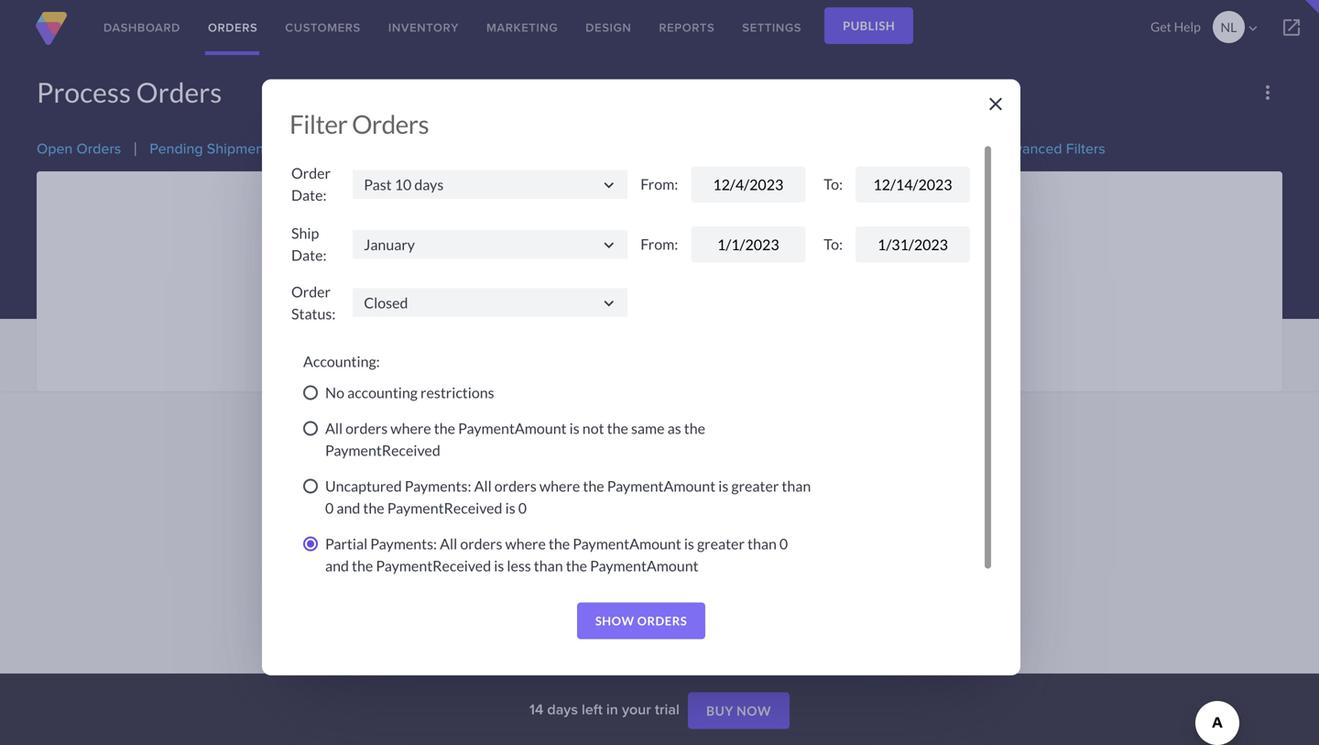 Task type: describe. For each thing, give the bounding box(es) containing it.
widgets
[[653, 256, 675, 278]]

1 | from the left
[[133, 139, 138, 157]]

0 horizontal spatial than
[[534, 557, 563, 574]]

accounting
[[347, 383, 418, 401]]

orders inside all orders where the paymentamount is not the same as the paymentreceived
[[346, 419, 388, 437]]

the right less
[[566, 557, 588, 574]]

greater for partial payments: all orders where the paymentamount is greater than 0 and the paymentreceived is less than the paymentamount
[[697, 535, 745, 552]]

the down restrictions
[[434, 419, 456, 437]]

the right the not on the left
[[607, 419, 629, 437]]

and for partial payments: all orders where the paymentamount is greater than 0 and the paymentreceived is less than the paymentamount
[[325, 557, 349, 574]]

process orders
[[37, 76, 222, 109]]

hmm,
[[590, 291, 628, 309]]

publish
[[843, 18, 896, 33]]

payments: for partial
[[371, 535, 437, 552]]

not
[[583, 419, 605, 437]]

paymentreceived inside all orders where the paymentamount is not the same as the paymentreceived
[[325, 441, 441, 459]]

nl 
[[1221, 19, 1262, 37]]

pending
[[150, 137, 203, 159]]

partial
[[325, 535, 368, 552]]


[[1245, 20, 1262, 37]]

customers
[[285, 19, 361, 36]]

marketing
[[487, 19, 558, 36]]

than for partial payments: all orders where the paymentamount is greater than 0 and the paymentreceived is less than the paymentamount
[[748, 535, 777, 552]]

filters
[[1067, 137, 1106, 159]]

and for uncaptured payments: all orders where the paymentamount is greater than 0 and the paymentreceived is 0
[[337, 499, 360, 517]]

all inside all orders where the paymentamount is not the same as the paymentreceived
[[325, 419, 343, 437]]

uncaptured
[[325, 477, 402, 495]]

get help
[[1151, 19, 1201, 34]]

partial payments: all orders where the paymentamount is greater than 0 and the paymentreceived is less than the paymentamount
[[325, 535, 788, 574]]

orders for uncaptured
[[495, 477, 537, 495]]

from: for order date:
[[641, 175, 679, 193]]

paymentreceived for uncaptured
[[387, 499, 503, 517]]

here
[[683, 291, 713, 309]]

paymentamount inside 'uncaptured payments: all orders where the paymentamount is greater than 0 and the paymentreceived is 0'
[[607, 477, 716, 495]]

the right as
[[684, 419, 706, 437]]

publish button
[[825, 7, 914, 44]]

get
[[1151, 19, 1172, 34]]

dashboard
[[104, 19, 181, 36]]

date: for ship
[[291, 246, 327, 264]]

where for less
[[505, 535, 546, 552]]

pending shipment
[[150, 137, 269, 159]]

paymentamount up show orders link
[[590, 557, 699, 574]]

hmm, nothing here yet.
[[590, 291, 739, 309]]

order for order status:
[[291, 283, 331, 300]]

all for uncaptured
[[474, 477, 492, 495]]

buy now
[[707, 703, 772, 719]]

dashboard link
[[90, 0, 194, 55]]

advanced filters link
[[997, 137, 1106, 159]]

ship date:
[[291, 224, 327, 264]]

orders for open orders
[[77, 137, 121, 159]]

where for 0
[[540, 477, 580, 495]]

settings
[[743, 19, 802, 36]]

show
[[596, 614, 635, 628]]

to: for ship date:
[[824, 235, 843, 253]]

0 for uncaptured
[[325, 499, 334, 517]]

filter orders
[[290, 109, 429, 139]]

filter
[[290, 109, 348, 139]]


[[1281, 16, 1303, 38]]

advanced
[[997, 137, 1063, 159]]

inventory
[[388, 19, 459, 36]]

status:
[[291, 305, 336, 322]]

0 for partial
[[780, 535, 788, 552]]

close
[[985, 93, 1007, 115]]

 for order date:
[[600, 175, 619, 195]]

14
[[530, 698, 544, 720]]

open orders
[[37, 137, 121, 159]]

advanced filters
[[997, 137, 1106, 159]]

reports
[[659, 19, 715, 36]]

date: for order
[[291, 186, 327, 204]]



Task type: vqa. For each thing, say whether or not it's contained in the screenshot.
help_outline
no



Task type: locate. For each thing, give the bounding box(es) containing it.
to: for order date:
[[824, 175, 843, 193]]

paymentreceived up "uncaptured"
[[325, 441, 441, 459]]

the
[[434, 419, 456, 437], [607, 419, 629, 437], [684, 419, 706, 437], [583, 477, 605, 495], [363, 499, 385, 517], [549, 535, 570, 552], [352, 557, 373, 574], [566, 557, 588, 574]]

None text field
[[691, 166, 806, 202], [691, 226, 806, 262], [353, 288, 628, 317], [691, 166, 806, 202], [691, 226, 806, 262], [353, 288, 628, 317]]

yet.
[[715, 291, 739, 309]]

0
[[325, 499, 334, 517], [518, 499, 527, 517], [780, 535, 788, 552]]

orders for filter orders
[[352, 109, 429, 139]]

paymentreceived for partial
[[376, 557, 491, 574]]

3  from the top
[[600, 294, 619, 313]]

paymentreceived down "uncaptured"
[[387, 499, 503, 517]]

payments: inside 'uncaptured payments: all orders where the paymentamount is greater than 0 and the paymentreceived is 0'
[[405, 477, 472, 495]]

buy now link
[[688, 693, 790, 729]]

orders
[[208, 19, 258, 36], [136, 76, 222, 109], [352, 109, 429, 139], [77, 137, 121, 159], [638, 614, 688, 628]]

than
[[782, 477, 811, 495], [748, 535, 777, 552], [534, 557, 563, 574]]

ship
[[291, 224, 319, 242]]

show orders
[[596, 614, 688, 628]]

paymentamount
[[458, 419, 567, 437], [607, 477, 716, 495], [573, 535, 682, 552], [590, 557, 699, 574]]

0 vertical spatial than
[[782, 477, 811, 495]]

1 vertical spatial paymentreceived
[[387, 499, 503, 517]]

0 horizontal spatial all
[[325, 419, 343, 437]]

nl
[[1221, 19, 1238, 35]]

2 date: from the top
[[291, 246, 327, 264]]

0 vertical spatial to:
[[824, 175, 843, 193]]

shipment
[[207, 137, 269, 159]]

1 vertical spatial to:
[[824, 235, 843, 253]]

payments: right partial at bottom left
[[371, 535, 437, 552]]

paymentamount down 'uncaptured payments: all orders where the paymentamount is greater than 0 and the paymentreceived is 0' on the bottom
[[573, 535, 682, 552]]

1 vertical spatial where
[[540, 477, 580, 495]]

restrictions
[[421, 383, 495, 401]]

orders
[[346, 419, 388, 437], [495, 477, 537, 495], [460, 535, 503, 552]]

the down the not on the left
[[583, 477, 605, 495]]

orders inside partial payments: all orders where the paymentamount is greater than 0 and the paymentreceived is less than the paymentamount
[[460, 535, 503, 552]]

2 to: from the top
[[824, 235, 843, 253]]

1 horizontal spatial |
[[981, 139, 985, 157]]

| down close
[[981, 139, 985, 157]]

0 vertical spatial paymentreceived
[[325, 441, 441, 459]]

1 vertical spatial 
[[600, 235, 619, 255]]

pending shipment link
[[150, 137, 269, 159]]

2 horizontal spatial than
[[782, 477, 811, 495]]

and inside 'uncaptured payments: all orders where the paymentamount is greater than 0 and the paymentreceived is 0'
[[337, 499, 360, 517]]

2 vertical spatial than
[[534, 557, 563, 574]]

as
[[668, 419, 682, 437]]

and down partial at bottom left
[[325, 557, 349, 574]]

from:
[[641, 175, 679, 193], [641, 235, 679, 253]]

date: down "ship"
[[291, 246, 327, 264]]

the down "uncaptured"
[[363, 499, 385, 517]]

 for order status:
[[600, 294, 619, 313]]

order
[[291, 164, 331, 182], [291, 283, 331, 300]]

|
[[133, 139, 138, 157], [981, 139, 985, 157]]

accounting:
[[303, 352, 380, 370]]

1 to: from the top
[[824, 175, 843, 193]]

orders left the customers
[[208, 19, 258, 36]]

same
[[631, 419, 665, 437]]

0 vertical spatial and
[[337, 499, 360, 517]]

order up status: at the top of page
[[291, 283, 331, 300]]

0 vertical spatial from:
[[641, 175, 679, 193]]

2 from: from the top
[[641, 235, 679, 253]]

1 vertical spatial and
[[325, 557, 349, 574]]

0 vertical spatial date:
[[291, 186, 327, 204]]

0 vertical spatial 
[[600, 175, 619, 195]]

1  from the top
[[600, 175, 619, 195]]

now
[[737, 703, 772, 719]]

greater inside partial payments: all orders where the paymentamount is greater than 0 and the paymentreceived is less than the paymentamount
[[697, 535, 745, 552]]

no accounting restrictions
[[325, 383, 495, 401]]

 link
[[1265, 0, 1320, 55]]

orders right filter
[[352, 109, 429, 139]]

where inside partial payments: all orders where the paymentamount is greater than 0 and the paymentreceived is less than the paymentamount
[[505, 535, 546, 552]]

order status:
[[291, 283, 336, 322]]

payments: for uncaptured
[[405, 477, 472, 495]]

greater for uncaptured payments: all orders where the paymentamount is greater than 0 and the paymentreceived is 0
[[732, 477, 779, 495]]

orders for show orders
[[638, 614, 688, 628]]

1 vertical spatial than
[[748, 535, 777, 552]]

2 vertical spatial paymentreceived
[[376, 557, 491, 574]]

1 order from the top
[[291, 164, 331, 182]]

0 vertical spatial payments:
[[405, 477, 472, 495]]

0 inside partial payments: all orders where the paymentamount is greater than 0 and the paymentreceived is less than the paymentamount
[[780, 535, 788, 552]]

1 vertical spatial order
[[291, 283, 331, 300]]

date: inside order date:
[[291, 186, 327, 204]]

None text field
[[856, 166, 971, 202], [353, 170, 628, 199], [856, 226, 971, 262], [353, 230, 628, 259], [856, 166, 971, 202], [353, 170, 628, 199], [856, 226, 971, 262], [353, 230, 628, 259]]

1 vertical spatial all
[[474, 477, 492, 495]]

than inside 'uncaptured payments: all orders where the paymentamount is greater than 0 and the paymentreceived is 0'
[[782, 477, 811, 495]]

greater inside 'uncaptured payments: all orders where the paymentamount is greater than 0 and the paymentreceived is 0'
[[732, 477, 779, 495]]

where down all orders where the paymentamount is not the same as the paymentreceived
[[540, 477, 580, 495]]

succeed online with volusion's shopping cart software image
[[33, 12, 70, 45]]

0 vertical spatial order
[[291, 164, 331, 182]]

order inside order status:
[[291, 283, 331, 300]]

orders up pending
[[136, 76, 222, 109]]

2 vertical spatial all
[[440, 535, 458, 552]]

2 vertical spatial where
[[505, 535, 546, 552]]

process
[[37, 76, 131, 109]]

than for uncaptured payments: all orders where the paymentamount is greater than 0 and the paymentreceived is 0
[[782, 477, 811, 495]]

1 horizontal spatial than
[[748, 535, 777, 552]]

1 vertical spatial date:
[[291, 246, 327, 264]]

nothing
[[631, 291, 680, 309]]

less
[[507, 557, 531, 574]]

2 horizontal spatial all
[[474, 477, 492, 495]]

0 vertical spatial orders
[[346, 419, 388, 437]]

all inside 'uncaptured payments: all orders where the paymentamount is greater than 0 and the paymentreceived is 0'
[[474, 477, 492, 495]]

0 horizontal spatial |
[[133, 139, 138, 157]]

where down no accounting restrictions
[[391, 419, 431, 437]]


[[600, 175, 619, 195], [600, 235, 619, 255], [600, 294, 619, 313]]

0 vertical spatial greater
[[732, 477, 779, 495]]

all
[[325, 419, 343, 437], [474, 477, 492, 495], [440, 535, 458, 552]]

payments:
[[405, 477, 472, 495], [371, 535, 437, 552]]

orders inside 'uncaptured payments: all orders where the paymentamount is greater than 0 and the paymentreceived is 0'
[[495, 477, 537, 495]]

1 vertical spatial payments:
[[371, 535, 437, 552]]

1 date: from the top
[[291, 186, 327, 204]]

2 order from the top
[[291, 283, 331, 300]]

greater
[[732, 477, 779, 495], [697, 535, 745, 552]]

where up less
[[505, 535, 546, 552]]

the down 'uncaptured payments: all orders where the paymentamount is greater than 0 and the paymentreceived is 0' on the bottom
[[549, 535, 570, 552]]

date: up "ship"
[[291, 186, 327, 204]]

design
[[586, 19, 632, 36]]

no
[[325, 383, 345, 401]]

payments: right "uncaptured"
[[405, 477, 472, 495]]

1 horizontal spatial all
[[440, 535, 458, 552]]

paymentreceived inside partial payments: all orders where the paymentamount is greater than 0 and the paymentreceived is less than the paymentamount
[[376, 557, 491, 574]]

orders right show
[[638, 614, 688, 628]]

payments: inside partial payments: all orders where the paymentamount is greater than 0 and the paymentreceived is less than the paymentamount
[[371, 535, 437, 552]]

where
[[391, 419, 431, 437], [540, 477, 580, 495], [505, 535, 546, 552]]

from: for ship date:
[[641, 235, 679, 253]]

2 vertical spatial 
[[600, 294, 619, 313]]

orders for process orders
[[136, 76, 222, 109]]

order down filter
[[291, 164, 331, 182]]

paymentreceived inside 'uncaptured payments: all orders where the paymentamount is greater than 0 and the paymentreceived is 0'
[[387, 499, 503, 517]]

show orders link
[[577, 603, 706, 639]]

1 vertical spatial greater
[[697, 535, 745, 552]]

help
[[1175, 19, 1201, 34]]

orders right open at the left
[[77, 137, 121, 159]]

 for ship date:
[[600, 235, 619, 255]]

is
[[570, 419, 580, 437], [719, 477, 729, 495], [506, 499, 516, 517], [684, 535, 695, 552], [494, 557, 504, 574]]

buy
[[707, 703, 734, 719]]

0 horizontal spatial 0
[[325, 499, 334, 517]]

1 from: from the top
[[641, 175, 679, 193]]

and
[[337, 499, 360, 517], [325, 557, 349, 574]]

1 vertical spatial from:
[[641, 235, 679, 253]]

and down "uncaptured"
[[337, 499, 360, 517]]

the down partial at bottom left
[[352, 557, 373, 574]]

order for order date:
[[291, 164, 331, 182]]

1 vertical spatial orders
[[495, 477, 537, 495]]

where inside 'uncaptured payments: all orders where the paymentamount is greater than 0 and the paymentreceived is 0'
[[540, 477, 580, 495]]

to:
[[824, 175, 843, 193], [824, 235, 843, 253]]

paymentreceived
[[325, 441, 441, 459], [387, 499, 503, 517], [376, 557, 491, 574]]

and inside partial payments: all orders where the paymentamount is greater than 0 and the paymentreceived is less than the paymentamount
[[325, 557, 349, 574]]

2  from the top
[[600, 235, 619, 255]]

2 horizontal spatial 0
[[780, 535, 788, 552]]

all inside partial payments: all orders where the paymentamount is greater than 0 and the paymentreceived is less than the paymentamount
[[440, 535, 458, 552]]

0 vertical spatial all
[[325, 419, 343, 437]]

1 horizontal spatial 0
[[518, 499, 527, 517]]

date:
[[291, 186, 327, 204], [291, 246, 327, 264]]

where inside all orders where the paymentamount is not the same as the paymentreceived
[[391, 419, 431, 437]]

paymentamount down restrictions
[[458, 419, 567, 437]]

all orders where the paymentamount is not the same as the paymentreceived
[[325, 419, 706, 459]]

2 | from the left
[[981, 139, 985, 157]]

uncaptured payments: all orders where the paymentamount is greater than 0 and the paymentreceived is 0
[[325, 477, 811, 517]]

paymentreceived left less
[[376, 557, 491, 574]]

orders for partial
[[460, 535, 503, 552]]

is inside all orders where the paymentamount is not the same as the paymentreceived
[[570, 419, 580, 437]]

open orders link
[[37, 137, 121, 159]]

paymentamount down as
[[607, 477, 716, 495]]

paymentamount inside all orders where the paymentamount is not the same as the paymentreceived
[[458, 419, 567, 437]]

open
[[37, 137, 73, 159]]

all for partial
[[440, 535, 458, 552]]

0 vertical spatial where
[[391, 419, 431, 437]]

order date:
[[291, 164, 331, 204]]

2 vertical spatial orders
[[460, 535, 503, 552]]

| left pending
[[133, 139, 138, 157]]



